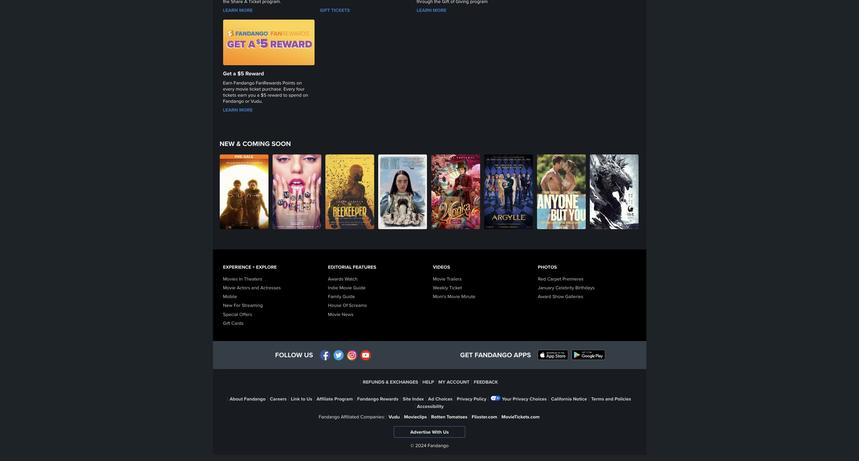 Task type: describe. For each thing, give the bounding box(es) containing it.
movie trailers link
[[433, 276, 462, 283]]

every
[[223, 86, 235, 92]]

fandango affiliated companies:
[[319, 414, 386, 421]]

your
[[502, 396, 512, 403]]

rotten tomatoes
[[431, 414, 467, 421]]

with
[[432, 429, 442, 436]]

0 vertical spatial guide
[[353, 285, 366, 292]]

2 choices from the left
[[530, 396, 547, 403]]

mom's movie minute link
[[433, 294, 476, 301]]

your privacy choices
[[502, 396, 547, 403]]

1 choices from the left
[[435, 396, 453, 403]]

my account link
[[436, 379, 470, 386]]

© 2024 fandango
[[410, 443, 449, 450]]

0 horizontal spatial a
[[233, 70, 236, 78]]

fandango down with
[[428, 443, 449, 450]]

tickets
[[223, 92, 236, 98]]

awards watch link
[[328, 276, 358, 283]]

to inside group
[[301, 396, 305, 403]]

1 horizontal spatial a
[[257, 92, 260, 98]]

group containing refunds & exchanges
[[213, 370, 646, 456]]

refunds & exchanges link
[[360, 379, 419, 386]]

follow us
[[275, 351, 313, 361]]

get a $5 reward image
[[223, 20, 314, 65]]

accessibility
[[417, 404, 444, 410]]

movie down house
[[328, 311, 341, 318]]

show
[[552, 294, 564, 301]]

follow us group
[[220, 342, 430, 370]]

mobile
[[223, 294, 237, 301]]

celebrity
[[556, 285, 574, 292]]

us inside 'group'
[[304, 351, 313, 361]]

group containing editorial features
[[325, 264, 430, 319]]

watch
[[345, 276, 358, 283]]

get fandango apps group
[[430, 342, 640, 370]]

california
[[551, 396, 572, 403]]

companies:
[[360, 414, 385, 421]]

careers
[[270, 396, 287, 403]]

you
[[248, 92, 256, 98]]

special
[[223, 311, 238, 318]]

screams
[[349, 303, 367, 309]]

us for advertise with us
[[443, 429, 449, 436]]

purchase.
[[262, 86, 282, 92]]

policy
[[474, 396, 487, 403]]

in
[[239, 276, 243, 283]]

affiliate
[[317, 396, 333, 403]]

and inside movies in theaters movie actors and actresses mobile new for streaming special offers gift cards
[[251, 285, 259, 292]]

every
[[284, 86, 295, 92]]

movie
[[236, 86, 248, 92]]

site
[[403, 396, 411, 403]]

2024
[[415, 443, 426, 450]]

new & coming soon
[[220, 139, 291, 149]]

editorial
[[328, 264, 352, 271]]

advertise with us button
[[216, 425, 643, 444]]

four
[[296, 86, 305, 92]]

or
[[245, 98, 249, 105]]

about
[[230, 396, 243, 403]]

january celebrity birthdays link
[[538, 285, 595, 292]]

advertise
[[410, 429, 431, 436]]

movies in theaters link
[[223, 276, 262, 283]]

movie trailers weekly ticket mom's movie minute
[[433, 276, 476, 301]]

indie
[[328, 285, 338, 292]]

gift
[[223, 320, 230, 327]]

movies
[[223, 276, 238, 283]]

actors
[[237, 285, 250, 292]]

movie news link
[[328, 311, 354, 318]]

vudu.
[[251, 98, 263, 105]]

spend
[[289, 92, 302, 98]]

flixster.com link
[[469, 414, 498, 421]]

program
[[334, 396, 353, 403]]

terms and policies link
[[589, 396, 632, 403]]

group containing follow us
[[213, 342, 646, 370]]

fandango down every
[[223, 98, 244, 105]]

group inside get fandango apps group
[[538, 351, 609, 361]]

movieclips link
[[402, 414, 428, 421]]

account
[[447, 379, 470, 386]]

more inside get a $5 reward earn fandango fanrewards points on every movie ticket purchase. every four tickets earn you a $5 reward to spend on fandango or vudu. learn more
[[239, 107, 253, 113]]

coming
[[243, 139, 270, 149]]

1 feedback link from the left
[[472, 379, 499, 386]]

©
[[410, 443, 414, 450]]

galleries
[[565, 294, 583, 301]]

my
[[438, 379, 446, 386]]

gift tickets link
[[320, 7, 411, 14]]

offers
[[239, 311, 252, 318]]

awards
[[328, 276, 343, 283]]

site index
[[403, 396, 424, 403]]

feedback
[[474, 379, 498, 386]]

california notice
[[551, 396, 587, 403]]

january
[[538, 285, 554, 292]]

terms
[[591, 396, 604, 403]]

policies
[[615, 396, 631, 403]]

link to us link
[[289, 396, 313, 403]]

gift cards link
[[223, 320, 244, 327]]

site index link
[[400, 396, 425, 403]]

rotten
[[431, 414, 445, 421]]

theaters
[[244, 276, 262, 283]]



Task type: locate. For each thing, give the bounding box(es) containing it.
red carpet premieres link
[[538, 276, 584, 283]]

features
[[353, 264, 376, 271]]

get up earn
[[223, 70, 232, 78]]

movie down awards watch link
[[339, 285, 352, 292]]

notice
[[573, 396, 587, 403]]

careers link
[[268, 396, 287, 403]]

rotten tomatoes link
[[429, 414, 468, 421]]

group
[[220, 264, 640, 328], [220, 264, 325, 328], [325, 264, 430, 319], [430, 264, 535, 302], [535, 264, 640, 302], [213, 342, 646, 370], [538, 351, 609, 361], [213, 370, 646, 456], [216, 414, 643, 422]]

0 vertical spatial us
[[304, 351, 313, 361]]

movietickets.com link
[[499, 414, 540, 421]]

vudu link
[[386, 414, 401, 421]]

get a $5 reward earn fandango fanrewards points on every movie ticket purchase. every four tickets earn you a $5 reward to spend on fandango or vudu. learn more
[[223, 70, 308, 113]]

special offers link
[[223, 311, 252, 318]]

accessibility link
[[415, 404, 444, 410]]

ticket
[[449, 285, 462, 292]]

1 vertical spatial and
[[605, 396, 614, 403]]

points
[[283, 79, 295, 86]]

and down theaters
[[251, 285, 259, 292]]

new left "coming"
[[220, 139, 235, 149]]

1 horizontal spatial &
[[386, 379, 389, 386]]

movie
[[433, 276, 446, 283], [223, 285, 236, 292], [339, 285, 352, 292], [448, 294, 460, 301], [328, 311, 341, 318]]

refunds
[[363, 379, 385, 386]]

+
[[252, 264, 255, 271]]

red
[[538, 276, 546, 283]]

0 vertical spatial to
[[283, 92, 287, 98]]

on right the spend at the left
[[303, 92, 308, 98]]

apps
[[514, 351, 531, 361]]

get up account
[[460, 351, 473, 361]]

1 horizontal spatial $5
[[261, 92, 266, 98]]

trailers
[[447, 276, 462, 283]]

group containing videos
[[430, 264, 535, 302]]

2 privacy from the left
[[513, 396, 528, 403]]

1 vertical spatial $5
[[261, 92, 266, 98]]

& left "coming"
[[236, 139, 241, 149]]

learn
[[223, 7, 238, 14], [417, 7, 432, 14], [223, 107, 238, 113]]

group containing photos
[[535, 264, 640, 302]]

get for get a $5 reward earn fandango fanrewards points on every movie ticket purchase. every four tickets earn you a $5 reward to spend on fandango or vudu. learn more
[[223, 70, 232, 78]]

privacy left policy at the right bottom of page
[[457, 396, 473, 403]]

0 horizontal spatial privacy
[[457, 396, 473, 403]]

1 vertical spatial a
[[257, 92, 260, 98]]

movie down 'ticket'
[[448, 294, 460, 301]]

0 horizontal spatial get
[[223, 70, 232, 78]]

affiliated
[[341, 414, 359, 421]]

refunds & exchanges
[[363, 379, 418, 386]]

0 vertical spatial new
[[220, 139, 235, 149]]

tomatoes
[[447, 414, 467, 421]]

0 vertical spatial &
[[236, 139, 241, 149]]

help
[[422, 379, 434, 386]]

rewards
[[380, 396, 398, 403]]

to inside get a $5 reward earn fandango fanrewards points on every movie ticket purchase. every four tickets earn you a $5 reward to spend on fandango or vudu. learn more
[[283, 92, 287, 98]]

choices right ad
[[435, 396, 453, 403]]

on
[[297, 79, 302, 86], [303, 92, 308, 98]]

0 horizontal spatial on
[[297, 79, 302, 86]]

us right "follow"
[[304, 351, 313, 361]]

2 vertical spatial us
[[443, 429, 449, 436]]

movie up the weekly at the right bottom of the page
[[433, 276, 446, 283]]

minute
[[461, 294, 476, 301]]

choices
[[435, 396, 453, 403], [530, 396, 547, 403]]

gift
[[320, 7, 330, 14]]

choices left california
[[530, 396, 547, 403]]

a up every
[[233, 70, 236, 78]]

& inside group
[[386, 379, 389, 386]]

fandango up earn
[[234, 79, 255, 86]]

fandango rewards
[[357, 396, 398, 403]]

follow
[[275, 351, 302, 361]]

0 vertical spatial on
[[297, 79, 302, 86]]

help link
[[420, 379, 435, 386]]

weekly ticket link
[[433, 285, 462, 292]]

earn
[[238, 92, 247, 98]]

get for get fandango apps
[[460, 351, 473, 361]]

photos
[[538, 264, 557, 271]]

get inside group
[[460, 351, 473, 361]]

1 horizontal spatial to
[[301, 396, 305, 403]]

0 horizontal spatial choices
[[435, 396, 453, 403]]

experience
[[223, 264, 251, 271]]

1 vertical spatial guide
[[343, 294, 355, 301]]

0 vertical spatial and
[[251, 285, 259, 292]]

& for refunds
[[386, 379, 389, 386]]

of
[[343, 303, 348, 309]]

about fandango link
[[227, 396, 266, 403]]

cards
[[231, 320, 244, 327]]

us inside button
[[443, 429, 449, 436]]

movieclips
[[404, 414, 427, 421]]

red carpet premieres january celebrity birthdays award show galleries
[[538, 276, 595, 301]]

0 horizontal spatial learn more
[[223, 7, 253, 14]]

streaming
[[242, 303, 263, 309]]

1 horizontal spatial choices
[[530, 396, 547, 403]]

editorial features
[[328, 264, 376, 271]]

and inside terms and policies accessibility
[[605, 396, 614, 403]]

1 vertical spatial on
[[303, 92, 308, 98]]

1 vertical spatial new
[[223, 303, 233, 309]]

1 vertical spatial us
[[307, 396, 312, 403]]

advertise with us
[[410, 429, 449, 436]]

your privacy choices button
[[488, 396, 548, 403]]

fandango down affiliate
[[319, 414, 340, 421]]

1 horizontal spatial on
[[303, 92, 308, 98]]

1 vertical spatial &
[[386, 379, 389, 386]]

learn inside get a $5 reward earn fandango fanrewards points on every movie ticket purchase. every four tickets earn you a $5 reward to spend on fandango or vudu. learn more
[[223, 107, 238, 113]]

us right the link
[[307, 396, 312, 403]]

fandango down refunds
[[357, 396, 379, 403]]

1 privacy from the left
[[457, 396, 473, 403]]

affiliate program link
[[314, 396, 354, 403]]

get inside get a $5 reward earn fandango fanrewards points on every movie ticket purchase. every four tickets earn you a $5 reward to spend on fandango or vudu. learn more
[[223, 70, 232, 78]]

fandango up feedback
[[475, 351, 512, 361]]

movietickets.com
[[502, 414, 540, 421]]

learn more link
[[223, 7, 314, 14], [417, 7, 508, 14], [223, 107, 314, 113]]

videos
[[433, 264, 450, 271]]

fandango
[[234, 79, 255, 86], [223, 98, 244, 105], [475, 351, 512, 361], [244, 396, 266, 403], [357, 396, 379, 403], [319, 414, 340, 421], [428, 443, 449, 450]]

0 horizontal spatial &
[[236, 139, 241, 149]]

news
[[342, 311, 354, 318]]

award show galleries link
[[538, 294, 583, 301]]

actresses
[[260, 285, 281, 292]]

mom's
[[433, 294, 446, 301]]

us for link to us
[[307, 396, 312, 403]]

1 horizontal spatial learn more
[[417, 7, 446, 14]]

0 vertical spatial a
[[233, 70, 236, 78]]

house
[[328, 303, 342, 309]]

get fandango apps
[[460, 351, 531, 361]]

new down mobile at the left of the page
[[223, 303, 233, 309]]

earn
[[223, 79, 232, 86]]

us
[[304, 351, 313, 361], [307, 396, 312, 403], [443, 429, 449, 436]]

to right the link
[[301, 396, 305, 403]]

1 vertical spatial get
[[460, 351, 473, 361]]

to left the spend at the left
[[283, 92, 287, 98]]

and right terms
[[605, 396, 614, 403]]

a right you
[[257, 92, 260, 98]]

ticket
[[250, 86, 261, 92]]

feedback link
[[472, 379, 499, 386], [474, 379, 498, 386]]

2 learn more from the left
[[417, 7, 446, 14]]

fanrewards
[[256, 79, 281, 86]]

reward
[[245, 70, 264, 78]]

0 horizontal spatial $5
[[237, 70, 244, 78]]

terms and policies accessibility
[[417, 396, 631, 410]]

indie movie guide link
[[328, 285, 366, 292]]

1 horizontal spatial get
[[460, 351, 473, 361]]

guide up house of screams link at the bottom
[[343, 294, 355, 301]]

1 horizontal spatial and
[[605, 396, 614, 403]]

gift tickets
[[320, 7, 350, 14]]

movie inside movies in theaters movie actors and actresses mobile new for streaming special offers gift cards
[[223, 285, 236, 292]]

guide down the watch
[[353, 285, 366, 292]]

privacy policy link
[[454, 396, 487, 403]]

privacy right your
[[513, 396, 528, 403]]

fandango right about
[[244, 396, 266, 403]]

& for new
[[236, 139, 241, 149]]

group containing fandango affiliated companies:
[[216, 414, 643, 422]]

fandango inside group
[[475, 351, 512, 361]]

1 vertical spatial to
[[301, 396, 305, 403]]

link to us
[[291, 396, 312, 403]]

get
[[223, 70, 232, 78], [460, 351, 473, 361]]

1 learn more from the left
[[223, 7, 253, 14]]

&
[[236, 139, 241, 149], [386, 379, 389, 386]]

2 feedback link from the left
[[474, 379, 498, 386]]

experience + explore
[[223, 264, 277, 271]]

tickets
[[331, 7, 350, 14]]

new inside movies in theaters movie actors and actresses mobile new for streaming special offers gift cards
[[223, 303, 233, 309]]

0 horizontal spatial and
[[251, 285, 259, 292]]

reward
[[268, 92, 282, 98]]

& right refunds
[[386, 379, 389, 386]]

movie up mobile link
[[223, 285, 236, 292]]

new for streaming link
[[223, 303, 263, 309]]

0 vertical spatial $5
[[237, 70, 244, 78]]

on right points
[[297, 79, 302, 86]]

exchanges
[[390, 379, 418, 386]]

0 horizontal spatial to
[[283, 92, 287, 98]]

about fandango
[[230, 396, 266, 403]]

0 vertical spatial get
[[223, 70, 232, 78]]

us right with
[[443, 429, 449, 436]]

1 horizontal spatial privacy
[[513, 396, 528, 403]]



Task type: vqa. For each thing, say whether or not it's contained in the screenshot.
Affiliated
yes



